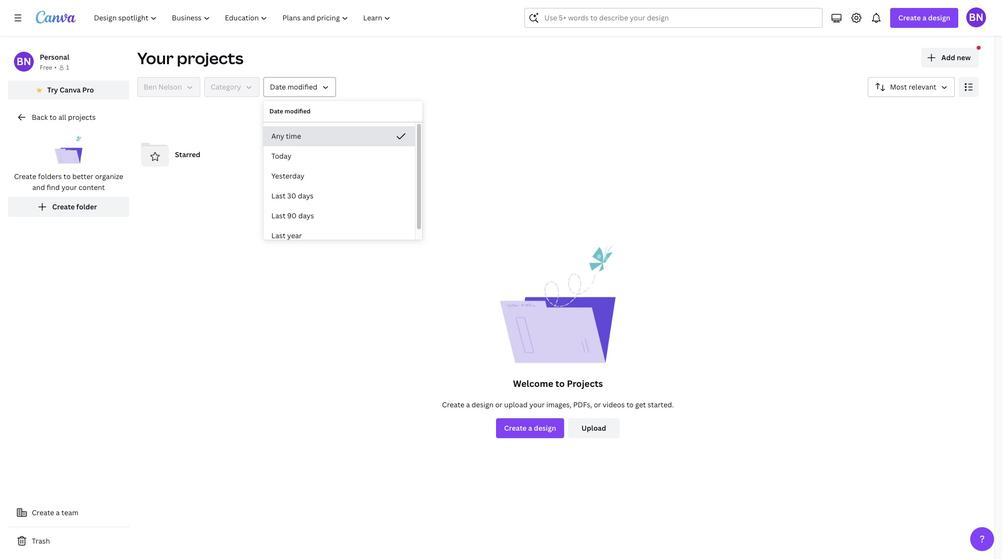 Task type: locate. For each thing, give the bounding box(es) containing it.
1 vertical spatial last
[[272, 211, 286, 220]]

1 vertical spatial date modified
[[270, 107, 311, 115]]

1 last from the top
[[272, 191, 286, 200]]

1 vertical spatial days
[[299, 211, 314, 220]]

1 or from the left
[[496, 400, 503, 409]]

organize
[[95, 172, 123, 181]]

ben nelson element
[[14, 52, 34, 72]]

your
[[62, 183, 77, 192], [530, 400, 545, 409]]

projects up category
[[177, 47, 244, 69]]

days
[[298, 191, 314, 200], [299, 211, 314, 220]]

a left team
[[56, 508, 60, 517]]

0 vertical spatial date modified
[[270, 82, 318, 92]]

pdfs,
[[574, 400, 593, 409]]

modified
[[288, 82, 318, 92], [285, 107, 311, 115]]

new
[[958, 53, 971, 62]]

design for create a design dropdown button
[[929, 13, 951, 22]]

1 horizontal spatial projects
[[177, 47, 244, 69]]

create
[[899, 13, 922, 22], [14, 172, 36, 181], [52, 202, 75, 211], [442, 400, 465, 409], [504, 423, 527, 433], [32, 508, 54, 517]]

0 vertical spatial projects
[[177, 47, 244, 69]]

create a team button
[[8, 503, 129, 523]]

welcome
[[513, 378, 554, 389]]

30
[[287, 191, 296, 200]]

1 vertical spatial modified
[[285, 107, 311, 115]]

your projects
[[137, 47, 244, 69]]

to
[[50, 112, 57, 122], [64, 172, 71, 181], [556, 378, 565, 389], [627, 400, 634, 409]]

design inside button
[[534, 423, 557, 433]]

to inside 'create folders to better organize and find your content'
[[64, 172, 71, 181]]

yesterday button
[[264, 166, 415, 186]]

Owner button
[[137, 77, 200, 97]]

to left 'better'
[[64, 172, 71, 181]]

your right upload
[[530, 400, 545, 409]]

last 30 days option
[[264, 186, 415, 206]]

projects
[[177, 47, 244, 69], [68, 112, 96, 122]]

1 horizontal spatial create a design
[[899, 13, 951, 22]]

ben nelson image
[[967, 7, 987, 27], [967, 7, 987, 27], [14, 52, 34, 72]]

create a design for create a design button
[[504, 423, 557, 433]]

Search search field
[[545, 8, 804, 27]]

date up "any"
[[270, 107, 283, 115]]

and
[[32, 183, 45, 192]]

1 vertical spatial projects
[[68, 112, 96, 122]]

2 vertical spatial design
[[534, 423, 557, 433]]

back to all projects
[[32, 112, 96, 122]]

create folder
[[52, 202, 97, 211]]

Category button
[[204, 77, 260, 97]]

try
[[47, 85, 58, 95]]

last
[[272, 191, 286, 200], [272, 211, 286, 220], [272, 231, 286, 240]]

projects right all
[[68, 112, 96, 122]]

team
[[61, 508, 79, 517]]

create a design inside button
[[504, 423, 557, 433]]

any time button
[[264, 126, 415, 146]]

bn button
[[967, 7, 987, 27]]

ben nelson image for the ben nelson element
[[14, 52, 34, 72]]

2 last from the top
[[272, 211, 286, 220]]

1 horizontal spatial your
[[530, 400, 545, 409]]

or right "pdfs,"
[[594, 400, 601, 409]]

design left upload
[[472, 400, 494, 409]]

your right find
[[62, 183, 77, 192]]

design inside dropdown button
[[929, 13, 951, 22]]

0 vertical spatial days
[[298, 191, 314, 200]]

create a design up add
[[899, 13, 951, 22]]

days right 90
[[299, 211, 314, 220]]

create a design
[[899, 13, 951, 22], [504, 423, 557, 433]]

0 horizontal spatial projects
[[68, 112, 96, 122]]

starred
[[175, 150, 200, 159]]

projects
[[567, 378, 603, 389]]

last left 30
[[272, 191, 286, 200]]

2 vertical spatial last
[[272, 231, 286, 240]]

design
[[929, 13, 951, 22], [472, 400, 494, 409], [534, 423, 557, 433]]

0 vertical spatial create a design
[[899, 13, 951, 22]]

last 30 days button
[[264, 186, 415, 206]]

None search field
[[525, 8, 823, 28]]

design down create a design or upload your images, pdfs, or videos to get started. in the bottom of the page
[[534, 423, 557, 433]]

1 vertical spatial date
[[270, 107, 283, 115]]

last for last year
[[272, 231, 286, 240]]

create a design down upload
[[504, 423, 557, 433]]

videos
[[603, 400, 625, 409]]

0 horizontal spatial create a design
[[504, 423, 557, 433]]

modified inside 'button'
[[288, 82, 318, 92]]

0 vertical spatial date
[[270, 82, 286, 92]]

1 vertical spatial your
[[530, 400, 545, 409]]

1 horizontal spatial design
[[534, 423, 557, 433]]

0 horizontal spatial your
[[62, 183, 77, 192]]

days for last 90 days
[[299, 211, 314, 220]]

create a design inside dropdown button
[[899, 13, 951, 22]]

days right 30
[[298, 191, 314, 200]]

design left bn popup button
[[929, 13, 951, 22]]

nelson
[[159, 82, 182, 92]]

0 horizontal spatial or
[[496, 400, 503, 409]]

to up images,
[[556, 378, 565, 389]]

last for last 90 days
[[272, 211, 286, 220]]

create folders to better organize and find your content
[[14, 172, 123, 192]]

create a design or upload your images, pdfs, or videos to get started.
[[442, 400, 674, 409]]

1 vertical spatial create a design
[[504, 423, 557, 433]]

days inside last 90 days button
[[299, 211, 314, 220]]

date
[[270, 82, 286, 92], [270, 107, 283, 115]]

date modified inside 'button'
[[270, 82, 318, 92]]

add new button
[[922, 48, 979, 68]]

a up add new dropdown button
[[923, 13, 927, 22]]

90
[[287, 211, 297, 220]]

last left 90
[[272, 211, 286, 220]]

0 vertical spatial modified
[[288, 82, 318, 92]]

most
[[891, 82, 908, 92]]

ben
[[144, 82, 157, 92]]

0 vertical spatial design
[[929, 13, 951, 22]]

last left year
[[272, 231, 286, 240]]

a
[[923, 13, 927, 22], [466, 400, 470, 409], [529, 423, 533, 433], [56, 508, 60, 517]]

0 horizontal spatial design
[[472, 400, 494, 409]]

1 horizontal spatial or
[[594, 400, 601, 409]]

pro
[[82, 85, 94, 95]]

list box
[[264, 126, 415, 246]]

create a design for create a design dropdown button
[[899, 13, 951, 22]]

days inside last 30 days button
[[298, 191, 314, 200]]

2 horizontal spatial design
[[929, 13, 951, 22]]

starred link
[[137, 137, 271, 173]]

or left upload
[[496, 400, 503, 409]]

yesterday
[[272, 171, 305, 181]]

0 vertical spatial last
[[272, 191, 286, 200]]

free •
[[40, 63, 57, 72]]

or
[[496, 400, 503, 409], [594, 400, 601, 409]]

0 vertical spatial your
[[62, 183, 77, 192]]

folder
[[76, 202, 97, 211]]

date right category button
[[270, 82, 286, 92]]

2 or from the left
[[594, 400, 601, 409]]

last inside option
[[272, 211, 286, 220]]

3 last from the top
[[272, 231, 286, 240]]

date modified
[[270, 82, 318, 92], [270, 107, 311, 115]]



Task type: vqa. For each thing, say whether or not it's contained in the screenshot.
design to the top
yes



Task type: describe. For each thing, give the bounding box(es) containing it.
upload button
[[568, 418, 620, 438]]

canva
[[60, 85, 81, 95]]

add
[[942, 53, 956, 62]]

top level navigation element
[[88, 8, 400, 28]]

to left get
[[627, 400, 634, 409]]

days for last 30 days
[[298, 191, 314, 200]]

try canva pro
[[47, 85, 94, 95]]

any time
[[272, 131, 301, 141]]

a left upload
[[466, 400, 470, 409]]

folders
[[38, 172, 62, 181]]

personal
[[40, 52, 69, 62]]

images,
[[547, 400, 572, 409]]

create a team
[[32, 508, 79, 517]]

•
[[54, 63, 57, 72]]

to left all
[[50, 112, 57, 122]]

find
[[47, 183, 60, 192]]

last year button
[[264, 226, 415, 246]]

category
[[211, 82, 241, 92]]

last year option
[[264, 226, 415, 246]]

last 90 days button
[[264, 206, 415, 226]]

most relevant
[[891, 82, 937, 92]]

any time option
[[264, 126, 415, 146]]

last for last 30 days
[[272, 191, 286, 200]]

relevant
[[909, 82, 937, 92]]

better
[[72, 172, 93, 181]]

last year
[[272, 231, 302, 240]]

content
[[79, 183, 105, 192]]

create inside 'create folders to better organize and find your content'
[[14, 172, 36, 181]]

back to all projects link
[[8, 107, 129, 127]]

ben nelson image for bn popup button
[[967, 7, 987, 27]]

year
[[287, 231, 302, 240]]

a down create a design or upload your images, pdfs, or videos to get started. in the bottom of the page
[[529, 423, 533, 433]]

last 30 days
[[272, 191, 314, 200]]

upload
[[505, 400, 528, 409]]

1 vertical spatial design
[[472, 400, 494, 409]]

1
[[66, 63, 69, 72]]

started.
[[648, 400, 674, 409]]

add new
[[942, 53, 971, 62]]

any
[[272, 131, 284, 141]]

ben nelson
[[144, 82, 182, 92]]

list box containing any time
[[264, 126, 415, 246]]

create a design button
[[497, 418, 564, 438]]

trash link
[[8, 531, 129, 551]]

today option
[[264, 146, 415, 166]]

free
[[40, 63, 52, 72]]

create a design button
[[891, 8, 959, 28]]

trash
[[32, 536, 50, 546]]

Sort by button
[[868, 77, 956, 97]]

today button
[[264, 146, 415, 166]]

last 90 days option
[[264, 206, 415, 226]]

time
[[286, 131, 301, 141]]

create folder button
[[8, 197, 129, 217]]

today
[[272, 151, 292, 161]]

all
[[58, 112, 66, 122]]

create inside dropdown button
[[899, 13, 922, 22]]

get
[[636, 400, 646, 409]]

last 90 days
[[272, 211, 314, 220]]

a inside dropdown button
[[923, 13, 927, 22]]

back
[[32, 112, 48, 122]]

your inside 'create folders to better organize and find your content'
[[62, 183, 77, 192]]

date inside 'button'
[[270, 82, 286, 92]]

try canva pro button
[[8, 81, 129, 99]]

Date modified button
[[264, 77, 336, 97]]

design for create a design button
[[534, 423, 557, 433]]

upload
[[582, 423, 607, 433]]

welcome to projects
[[513, 378, 603, 389]]

your
[[137, 47, 174, 69]]

yesterday option
[[264, 166, 415, 186]]



